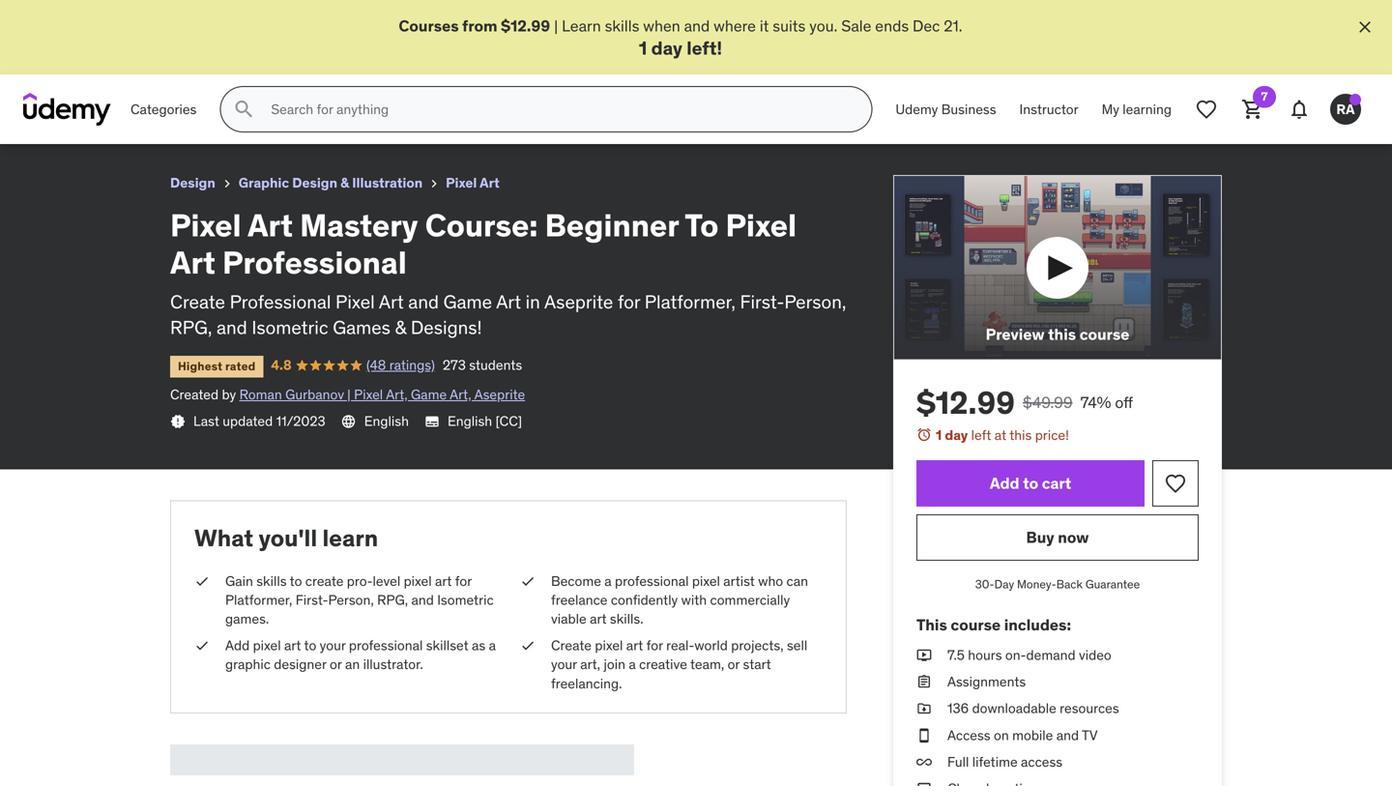 Task type: vqa. For each thing, say whether or not it's contained in the screenshot.
this inside button
yes



Task type: locate. For each thing, give the bounding box(es) containing it.
74%
[[1081, 393, 1112, 412]]

course: for pixel art mastery course: beginner to pixel art professional create professional pixel art and game art in aseprite for platformer, first-person, rpg, and isometric games & designs!
[[425, 206, 538, 245]]

0 horizontal spatial $12.99
[[501, 16, 550, 36]]

skills right gain
[[256, 572, 287, 590]]

xsmall image for last updated 11/2023
[[170, 414, 186, 429]]

and up rated
[[217, 316, 247, 339]]

or inside add pixel art to your professional skillset as a graphic designer or an illustrator.
[[330, 656, 342, 673]]

dec
[[913, 16, 940, 36]]

confidently
[[611, 591, 678, 609]]

beginner for pixel art mastery course: beginner to pixel art professional create professional pixel art and game art in aseprite for platformer, first-person, rpg, and isometric games & designs!
[[545, 206, 679, 245]]

games.
[[225, 610, 269, 628]]

add inside button
[[990, 473, 1020, 493]]

$12.99 inside courses from $12.99 | learn skills when and where it suits you. sale ends dec 21. 1 day left!
[[501, 16, 550, 36]]

wishlist image
[[1164, 472, 1188, 495]]

gurbanov
[[285, 386, 344, 403]]

1 right alarm icon
[[936, 426, 942, 444]]

rpg, inside gain skills to create pro-level pixel art for platformer, first-person, rpg, and isometric games.
[[377, 591, 408, 609]]

0 horizontal spatial to
[[290, 572, 302, 590]]

xsmall image for 136 downloadable resources
[[917, 699, 932, 718]]

a right join
[[629, 656, 636, 673]]

1 vertical spatial &
[[395, 316, 406, 339]]

xsmall image
[[219, 176, 235, 192], [427, 176, 442, 192], [194, 636, 210, 655]]

0 vertical spatial first-
[[740, 290, 785, 313]]

0 vertical spatial platformer,
[[645, 290, 736, 313]]

1 vertical spatial rpg,
[[377, 591, 408, 609]]

notifications image
[[1288, 98, 1311, 121]]

art left in
[[496, 290, 521, 313]]

1 vertical spatial course
[[951, 615, 1001, 635]]

create inside pixel art mastery course: beginner to pixel art professional create professional pixel art and game art in aseprite for platformer, first-person, rpg, and isometric games & designs!
[[170, 290, 225, 313]]

add inside add pixel art to your professional skillset as a graphic designer or an illustrator.
[[225, 637, 250, 654]]

and left the tv
[[1057, 727, 1079, 744]]

0 vertical spatial $12.99
[[501, 16, 550, 36]]

become a professional pixel artist who can freelance confidently with commercially viable art skills.
[[551, 572, 808, 628]]

1 horizontal spatial mastery
[[300, 206, 418, 245]]

1 vertical spatial to
[[290, 572, 302, 590]]

art, down '273'
[[450, 386, 471, 403]]

first-
[[740, 290, 785, 313], [296, 591, 328, 609]]

0 vertical spatial isometric
[[252, 316, 328, 339]]

art, down (48 ratings)
[[386, 386, 408, 403]]

to
[[1023, 473, 1039, 493], [290, 572, 302, 590], [304, 637, 317, 654]]

course: inside pixel art mastery course: beginner to pixel art professional create professional pixel art and game art in aseprite for platformer, first-person, rpg, and isometric games & designs!
[[425, 206, 538, 245]]

0 horizontal spatial design
[[170, 174, 215, 192]]

art up the udemy image
[[54, 8, 77, 28]]

1 horizontal spatial skills
[[605, 16, 640, 36]]

ends
[[875, 16, 909, 36]]

to left cart
[[1023, 473, 1039, 493]]

0 vertical spatial &
[[341, 174, 349, 192]]

xsmall image for 7.5 hours on-demand video
[[917, 646, 932, 665]]

0 vertical spatial aseprite
[[544, 290, 613, 313]]

0 horizontal spatial aseprite
[[474, 386, 525, 403]]

1 horizontal spatial &
[[395, 316, 406, 339]]

& up (48 ratings)
[[395, 316, 406, 339]]

create down viable
[[551, 637, 592, 654]]

close image
[[1356, 17, 1375, 37]]

1 horizontal spatial this
[[1048, 324, 1076, 344]]

0 vertical spatial day
[[651, 36, 683, 59]]

$12.99 $49.99 74% off
[[917, 383, 1133, 422]]

course: up categories
[[143, 8, 199, 28]]

for inside pixel art mastery course: beginner to pixel art professional create professional pixel art and game art in aseprite for platformer, first-person, rpg, and isometric games & designs!
[[618, 290, 640, 313]]

pixel inside create pixel art for real-world projects, sell your art, join a creative team, or start freelancing.
[[595, 637, 623, 654]]

beginner inside pixel art mastery course: beginner to pixel art professional create professional pixel art and game art in aseprite for platformer, first-person, rpg, and isometric games & designs!
[[545, 206, 679, 245]]

to inside pixel art mastery course: beginner to pixel art professional create professional pixel art and game art in aseprite for platformer, first-person, rpg, and isometric games & designs!
[[685, 206, 719, 245]]

0 vertical spatial |
[[554, 16, 558, 36]]

0 vertical spatial create
[[170, 290, 225, 313]]

design left graphic at the left of page
[[170, 174, 215, 192]]

1 horizontal spatial professional
[[615, 572, 689, 590]]

0 horizontal spatial person,
[[328, 591, 374, 609]]

1 vertical spatial professional
[[222, 243, 407, 282]]

art down freelance
[[590, 610, 607, 628]]

downloadable
[[972, 700, 1057, 717]]

1 vertical spatial beginner
[[545, 206, 679, 245]]

assignments
[[948, 673, 1026, 691]]

0 vertical spatial rpg,
[[170, 316, 212, 339]]

2 horizontal spatial for
[[647, 637, 663, 654]]

english for english
[[364, 412, 409, 430]]

2 english from the left
[[448, 412, 492, 430]]

0 vertical spatial course
[[1080, 324, 1130, 344]]

last updated 11/2023
[[193, 412, 326, 430]]

a right become
[[605, 572, 612, 590]]

pixel up with
[[692, 572, 720, 590]]

rpg, down level
[[377, 591, 408, 609]]

1 horizontal spatial to
[[304, 637, 317, 654]]

& left illustration
[[341, 174, 349, 192]]

udemy image
[[23, 93, 111, 126]]

art inside add pixel art to your professional skillset as a graphic designer or an illustrator.
[[284, 637, 301, 654]]

course up 74%
[[1080, 324, 1130, 344]]

1 horizontal spatial design
[[292, 174, 338, 192]]

buy
[[1027, 527, 1055, 547]]

0 horizontal spatial course
[[951, 615, 1001, 635]]

content
[[253, 744, 340, 773]]

course
[[170, 744, 248, 773]]

professional up confidently
[[615, 572, 689, 590]]

professional left from
[[358, 8, 450, 28]]

xsmall image
[[170, 414, 186, 429], [194, 572, 210, 591], [520, 572, 536, 591], [520, 636, 536, 655], [917, 646, 932, 665], [917, 673, 932, 692], [917, 699, 932, 718], [917, 726, 932, 745], [917, 753, 932, 772], [917, 779, 932, 786]]

this
[[1048, 324, 1076, 344], [1010, 426, 1032, 444]]

your left art,
[[551, 656, 577, 673]]

1 vertical spatial skills
[[256, 572, 287, 590]]

art,
[[580, 656, 601, 673]]

aseprite right in
[[544, 290, 613, 313]]

for up 'skillset'
[[455, 572, 472, 590]]

0 vertical spatial to
[[273, 8, 290, 28]]

ratings)
[[389, 356, 435, 374]]

isometric up 4.8
[[252, 316, 328, 339]]

created by roman gurbanov | pixel art, game art, aseprite
[[170, 386, 525, 403]]

(48 ratings)
[[366, 356, 435, 374]]

0 vertical spatial skills
[[605, 16, 640, 36]]

or left start
[[728, 656, 740, 673]]

professional up 4.8
[[230, 290, 331, 313]]

professional up illustrator.
[[349, 637, 423, 654]]

for right in
[[618, 290, 640, 313]]

skills left the when
[[605, 16, 640, 36]]

categories button
[[119, 86, 208, 133]]

0 horizontal spatial isometric
[[252, 316, 328, 339]]

freelancing.
[[551, 675, 622, 692]]

1 horizontal spatial for
[[618, 290, 640, 313]]

0 vertical spatial a
[[605, 572, 612, 590]]

art inside gain skills to create pro-level pixel art for platformer, first-person, rpg, and isometric games.
[[435, 572, 452, 590]]

game up designs!
[[443, 290, 492, 313]]

1 vertical spatial create
[[551, 637, 592, 654]]

1 horizontal spatial aseprite
[[544, 290, 613, 313]]

1 horizontal spatial platformer,
[[645, 290, 736, 313]]

and up left!
[[684, 16, 710, 36]]

level
[[373, 572, 401, 590]]

course: down pixel art link
[[425, 206, 538, 245]]

english right closed captions icon
[[448, 412, 492, 430]]

first- inside pixel art mastery course: beginner to pixel art professional create professional pixel art and game art in aseprite for platformer, first-person, rpg, and isometric games & designs!
[[740, 290, 785, 313]]

1 horizontal spatial add
[[990, 473, 1020, 493]]

this right preview
[[1048, 324, 1076, 344]]

0 horizontal spatial or
[[330, 656, 342, 673]]

professional
[[358, 8, 450, 28], [222, 243, 407, 282], [230, 290, 331, 313]]

$12.99 right from
[[501, 16, 550, 36]]

2 horizontal spatial a
[[629, 656, 636, 673]]

1 horizontal spatial your
[[551, 656, 577, 673]]

xsmall image for access on mobile and tv
[[917, 726, 932, 745]]

for up creative
[[647, 637, 663, 654]]

1 vertical spatial first-
[[296, 591, 328, 609]]

0 vertical spatial add
[[990, 473, 1020, 493]]

add down 1 day left at this price!
[[990, 473, 1020, 493]]

on-
[[1006, 646, 1027, 664]]

0 horizontal spatial day
[[651, 36, 683, 59]]

136
[[948, 700, 969, 717]]

price!
[[1035, 426, 1069, 444]]

1 vertical spatial person,
[[328, 591, 374, 609]]

game up closed captions icon
[[411, 386, 447, 403]]

design right graphic at the left of page
[[292, 174, 338, 192]]

on
[[994, 727, 1009, 744]]

shopping cart with 7 items image
[[1242, 98, 1265, 121]]

start
[[743, 656, 771, 673]]

0 horizontal spatial for
[[455, 572, 472, 590]]

you'll
[[259, 524, 317, 553]]

2 vertical spatial professional
[[230, 290, 331, 313]]

0 vertical spatial to
[[1023, 473, 1039, 493]]

0 horizontal spatial 1
[[639, 36, 647, 59]]

pixel right level
[[404, 572, 432, 590]]

game inside pixel art mastery course: beginner to pixel art professional create professional pixel art and game art in aseprite for platformer, first-person, rpg, and isometric games & designs!
[[443, 290, 492, 313]]

1 horizontal spatial isometric
[[437, 591, 494, 609]]

1 horizontal spatial create
[[551, 637, 592, 654]]

0 vertical spatial 1
[[639, 36, 647, 59]]

2 vertical spatial for
[[647, 637, 663, 654]]

pixel art mastery course: beginner to pixel art professional
[[15, 8, 450, 28]]

game
[[443, 290, 492, 313], [411, 386, 447, 403]]

1 vertical spatial course:
[[425, 206, 538, 245]]

isometric up as
[[437, 591, 494, 609]]

art up designer
[[284, 637, 301, 654]]

1 or from the left
[[330, 656, 342, 673]]

art right level
[[435, 572, 452, 590]]

4.8
[[271, 356, 292, 374]]

to inside gain skills to create pro-level pixel art for platformer, first-person, rpg, and isometric games.
[[290, 572, 302, 590]]

buy now
[[1027, 527, 1089, 547]]

your up an
[[320, 637, 346, 654]]

english [cc]
[[448, 412, 522, 430]]

1 vertical spatial a
[[489, 637, 496, 654]]

to left create
[[290, 572, 302, 590]]

person,
[[785, 290, 847, 313], [328, 591, 374, 609]]

add up graphic
[[225, 637, 250, 654]]

professional up games
[[222, 243, 407, 282]]

1 vertical spatial $12.99
[[917, 383, 1015, 422]]

left
[[972, 426, 992, 444]]

| left learn
[[554, 16, 558, 36]]

1 down the when
[[639, 36, 647, 59]]

0 vertical spatial professional
[[615, 572, 689, 590]]

7
[[1261, 89, 1268, 104]]

isometric
[[252, 316, 328, 339], [437, 591, 494, 609]]

design
[[170, 174, 215, 192], [292, 174, 338, 192]]

1 horizontal spatial day
[[945, 426, 968, 444]]

0 vertical spatial person,
[[785, 290, 847, 313]]

aseprite up [cc]
[[474, 386, 525, 403]]

roman gurbanov | pixel art, game art, aseprite link
[[239, 386, 525, 403]]

art down design link
[[170, 243, 216, 282]]

| inside courses from $12.99 | learn skills when and where it suits you. sale ends dec 21. 1 day left!
[[554, 16, 558, 36]]

1 vertical spatial mastery
[[300, 206, 418, 245]]

day down the when
[[651, 36, 683, 59]]

1 horizontal spatial to
[[685, 206, 719, 245]]

mastery inside pixel art mastery course: beginner to pixel art professional create professional pixel art and game art in aseprite for platformer, first-person, rpg, and isometric games & designs!
[[300, 206, 418, 245]]

0 horizontal spatial this
[[1010, 426, 1032, 444]]

in
[[526, 290, 540, 313]]

7.5
[[948, 646, 965, 664]]

1 horizontal spatial course:
[[425, 206, 538, 245]]

1 horizontal spatial first-
[[740, 290, 785, 313]]

become
[[551, 572, 601, 590]]

course: for pixel art mastery course: beginner to pixel art professional
[[143, 8, 199, 28]]

art down skills.
[[626, 637, 643, 654]]

english for english [cc]
[[448, 412, 492, 430]]

day left left
[[945, 426, 968, 444]]

pixel
[[404, 572, 432, 590], [692, 572, 720, 590], [253, 637, 281, 654], [595, 637, 623, 654]]

this right at
[[1010, 426, 1032, 444]]

1 vertical spatial to
[[685, 206, 719, 245]]

to for pixel art mastery course: beginner to pixel art professional create professional pixel art and game art in aseprite for platformer, first-person, rpg, and isometric games & designs!
[[685, 206, 719, 245]]

beginner for pixel art mastery course: beginner to pixel art professional
[[203, 8, 270, 28]]

designer
[[274, 656, 327, 673]]

0 horizontal spatial add
[[225, 637, 250, 654]]

1 vertical spatial for
[[455, 572, 472, 590]]

0 horizontal spatial your
[[320, 637, 346, 654]]

what
[[194, 524, 253, 553]]

platformer, inside gain skills to create pro-level pixel art for platformer, first-person, rpg, and isometric games.
[[225, 591, 292, 609]]

day inside courses from $12.99 | learn skills when and where it suits you. sale ends dec 21. 1 day left!
[[651, 36, 683, 59]]

1 horizontal spatial course
[[1080, 324, 1130, 344]]

add pixel art to your professional skillset as a graphic designer or an illustrator.
[[225, 637, 496, 673]]

platformer, inside pixel art mastery course: beginner to pixel art professional create professional pixel art and game art in aseprite for platformer, first-person, rpg, and isometric games & designs!
[[645, 290, 736, 313]]

$12.99 up left
[[917, 383, 1015, 422]]

xsmall image for become a professional pixel artist who can freelance confidently with commercially viable art skills.
[[520, 572, 536, 591]]

your
[[320, 637, 346, 654], [551, 656, 577, 673]]

1 english from the left
[[364, 412, 409, 430]]

aseprite inside pixel art mastery course: beginner to pixel art professional create professional pixel art and game art in aseprite for platformer, first-person, rpg, and isometric games & designs!
[[544, 290, 613, 313]]

course up hours
[[951, 615, 1001, 635]]

0 horizontal spatial first-
[[296, 591, 328, 609]]

skills inside courses from $12.99 | learn skills when and where it suits you. sale ends dec 21. 1 day left!
[[605, 16, 640, 36]]

0 horizontal spatial mastery
[[80, 8, 140, 28]]

graphic
[[239, 174, 289, 192]]

illustration
[[352, 174, 423, 192]]

closed captions image
[[424, 414, 440, 429]]

rpg, up highest
[[170, 316, 212, 339]]

for
[[618, 290, 640, 313], [455, 572, 472, 590], [647, 637, 663, 654]]

0 horizontal spatial rpg,
[[170, 316, 212, 339]]

| up "course language" image
[[347, 386, 351, 403]]

2 vertical spatial to
[[304, 637, 317, 654]]

11/2023
[[276, 412, 326, 430]]

0 vertical spatial your
[[320, 637, 346, 654]]

ra
[[1337, 100, 1355, 118]]

1 vertical spatial |
[[347, 386, 351, 403]]

1 horizontal spatial person,
[[785, 290, 847, 313]]

rpg,
[[170, 316, 212, 339], [377, 591, 408, 609]]

art
[[54, 8, 77, 28], [332, 8, 355, 28], [480, 174, 500, 192], [248, 206, 293, 245], [170, 243, 216, 282], [379, 290, 404, 313], [496, 290, 521, 313]]

2 or from the left
[[728, 656, 740, 673]]

udemy business link
[[884, 86, 1008, 133]]

art inside become a professional pixel artist who can freelance confidently with commercially viable art skills.
[[590, 610, 607, 628]]

as
[[472, 637, 486, 654]]

who
[[758, 572, 783, 590]]

or inside create pixel art for real-world projects, sell your art, join a creative team, or start freelancing.
[[728, 656, 740, 673]]

wishlist image
[[1195, 98, 1218, 121]]

a inside become a professional pixel artist who can freelance confidently with commercially viable art skills.
[[605, 572, 612, 590]]

professional for pixel art mastery course: beginner to pixel art professional create professional pixel art and game art in aseprite for platformer, first-person, rpg, and isometric games & designs!
[[222, 243, 407, 282]]

english down roman gurbanov | pixel art, game art, aseprite link
[[364, 412, 409, 430]]

1 vertical spatial add
[[225, 637, 250, 654]]

pixel up join
[[595, 637, 623, 654]]

1 vertical spatial 1
[[936, 426, 942, 444]]

art up games
[[379, 290, 404, 313]]

mobile
[[1013, 727, 1053, 744]]

pixel art link
[[446, 171, 500, 195]]

create up highest
[[170, 290, 225, 313]]

1 vertical spatial isometric
[[437, 591, 494, 609]]

1 horizontal spatial rpg,
[[377, 591, 408, 609]]

Search for anything text field
[[267, 93, 848, 126]]

to up designer
[[304, 637, 317, 654]]

|
[[554, 16, 558, 36], [347, 386, 351, 403]]

2 vertical spatial a
[[629, 656, 636, 673]]

and up 'skillset'
[[411, 591, 434, 609]]

1 horizontal spatial a
[[605, 572, 612, 590]]

or left an
[[330, 656, 342, 673]]

0 horizontal spatial skills
[[256, 572, 287, 590]]

a right as
[[489, 637, 496, 654]]

0 vertical spatial beginner
[[203, 8, 270, 28]]

and inside gain skills to create pro-level pixel art for platformer, first-person, rpg, and isometric games.
[[411, 591, 434, 609]]

1 vertical spatial your
[[551, 656, 577, 673]]

2 horizontal spatial to
[[1023, 473, 1039, 493]]

0 horizontal spatial create
[[170, 290, 225, 313]]

0 vertical spatial mastery
[[80, 8, 140, 28]]

xsmall image for assignments
[[917, 673, 932, 692]]

this course includes:
[[917, 615, 1071, 635]]

tv
[[1082, 727, 1098, 744]]

1 art, from the left
[[386, 386, 408, 403]]

mastery
[[80, 8, 140, 28], [300, 206, 418, 245]]

1 horizontal spatial $12.99
[[917, 383, 1015, 422]]

1 vertical spatial professional
[[349, 637, 423, 654]]

0 vertical spatial for
[[618, 290, 640, 313]]

pixel up graphic
[[253, 637, 281, 654]]



Task type: describe. For each thing, give the bounding box(es) containing it.
[cc]
[[496, 412, 522, 430]]

0 horizontal spatial |
[[347, 386, 351, 403]]

video
[[1079, 646, 1112, 664]]

at
[[995, 426, 1007, 444]]

to inside add to cart button
[[1023, 473, 1039, 493]]

pixel inside become a professional pixel artist who can freelance confidently with commercially viable art skills.
[[692, 572, 720, 590]]

and inside courses from $12.99 | learn skills when and where it suits you. sale ends dec 21. 1 day left!
[[684, 16, 710, 36]]

2 art, from the left
[[450, 386, 471, 403]]

7.5 hours on-demand video
[[948, 646, 1112, 664]]

my learning
[[1102, 100, 1172, 118]]

21.
[[944, 16, 963, 36]]

rated
[[225, 359, 256, 374]]

xsmall image for gain skills to create pro-level pixel art for platformer, first-person, rpg, and isometric games.
[[194, 572, 210, 591]]

designs!
[[411, 316, 482, 339]]

access on mobile and tv
[[948, 727, 1098, 744]]

1 horizontal spatial xsmall image
[[219, 176, 235, 192]]

categories
[[131, 100, 197, 118]]

preview this course
[[986, 324, 1130, 344]]

full lifetime access
[[948, 753, 1063, 771]]

freelance
[[551, 591, 608, 609]]

isometric inside gain skills to create pro-level pixel art for platformer, first-person, rpg, and isometric games.
[[437, 591, 494, 609]]

pixel inside gain skills to create pro-level pixel art for platformer, first-person, rpg, and isometric games.
[[404, 572, 432, 590]]

art inside create pixel art for real-world projects, sell your art, join a creative team, or start freelancing.
[[626, 637, 643, 654]]

join
[[604, 656, 626, 673]]

courses
[[399, 16, 459, 36]]

instructor link
[[1008, 86, 1090, 133]]

hours
[[968, 646, 1002, 664]]

highest
[[178, 359, 223, 374]]

you.
[[810, 16, 838, 36]]

mastery for pixel art mastery course: beginner to pixel art professional
[[80, 8, 140, 28]]

2 design from the left
[[292, 174, 338, 192]]

preview this course button
[[894, 175, 1222, 360]]

gain
[[225, 572, 253, 590]]

roman
[[239, 386, 282, 403]]

& inside pixel art mastery course: beginner to pixel art professional create professional pixel art and game art in aseprite for platformer, first-person, rpg, and isometric games & designs!
[[395, 316, 406, 339]]

0 horizontal spatial &
[[341, 174, 349, 192]]

professional inside add pixel art to your professional skillset as a graphic designer or an illustrator.
[[349, 637, 423, 654]]

projects,
[[731, 637, 784, 654]]

sale
[[842, 16, 872, 36]]

alarm image
[[917, 427, 932, 442]]

to inside add pixel art to your professional skillset as a graphic designer or an illustrator.
[[304, 637, 317, 654]]

this inside button
[[1048, 324, 1076, 344]]

pixel art mastery course: beginner to pixel art professional create professional pixel art and game art in aseprite for platformer, first-person, rpg, and isometric games & designs!
[[170, 206, 847, 339]]

rpg, inside pixel art mastery course: beginner to pixel art professional create professional pixel art and game art in aseprite for platformer, first-person, rpg, and isometric games & designs!
[[170, 316, 212, 339]]

person, inside gain skills to create pro-level pixel art for platformer, first-person, rpg, and isometric games.
[[328, 591, 374, 609]]

person, inside pixel art mastery course: beginner to pixel art professional create professional pixel art and game art in aseprite for platformer, first-person, rpg, and isometric games & designs!
[[785, 290, 847, 313]]

add to cart
[[990, 473, 1072, 493]]

includes:
[[1004, 615, 1071, 635]]

instructor
[[1020, 100, 1079, 118]]

mastery for pixel art mastery course: beginner to pixel art professional create professional pixel art and game art in aseprite for platformer, first-person, rpg, and isometric games & designs!
[[300, 206, 418, 245]]

learn
[[562, 16, 601, 36]]

sell
[[787, 637, 808, 654]]

what you'll learn
[[194, 524, 378, 553]]

and up designs!
[[408, 290, 439, 313]]

students
[[469, 356, 522, 374]]

first- inside gain skills to create pro-level pixel art for platformer, first-person, rpg, and isometric games.
[[296, 591, 328, 609]]

where
[[714, 16, 756, 36]]

273 students
[[443, 356, 522, 374]]

my
[[1102, 100, 1120, 118]]

0 horizontal spatial xsmall image
[[194, 636, 210, 655]]

skillset
[[426, 637, 469, 654]]

1 vertical spatial aseprite
[[474, 386, 525, 403]]

for inside create pixel art for real-world projects, sell your art, join a creative team, or start freelancing.
[[647, 637, 663, 654]]

course content
[[170, 744, 340, 773]]

create inside create pixel art for real-world projects, sell your art, join a creative team, or start freelancing.
[[551, 637, 592, 654]]

(48
[[366, 356, 386, 374]]

your inside add pixel art to your professional skillset as a graphic designer or an illustrator.
[[320, 637, 346, 654]]

buy now button
[[917, 515, 1199, 561]]

off
[[1115, 393, 1133, 412]]

add for add to cart
[[990, 473, 1020, 493]]

udemy
[[896, 100, 938, 118]]

1 vertical spatial this
[[1010, 426, 1032, 444]]

skills inside gain skills to create pro-level pixel art for platformer, first-person, rpg, and isometric games.
[[256, 572, 287, 590]]

back
[[1057, 577, 1083, 592]]

course inside button
[[1080, 324, 1130, 344]]

your inside create pixel art for real-world projects, sell your art, join a creative team, or start freelancing.
[[551, 656, 577, 673]]

last
[[193, 412, 219, 430]]

design link
[[170, 171, 215, 195]]

udemy business
[[896, 100, 997, 118]]

graphic
[[225, 656, 271, 673]]

preview
[[986, 324, 1045, 344]]

professional inside become a professional pixel artist who can freelance confidently with commercially viable art skills.
[[615, 572, 689, 590]]

to for pixel art mastery course: beginner to pixel art professional
[[273, 8, 290, 28]]

access
[[1021, 753, 1063, 771]]

access
[[948, 727, 991, 744]]

1 design from the left
[[170, 174, 215, 192]]

xsmall image for full lifetime access
[[917, 753, 932, 772]]

pixel inside pixel art link
[[446, 174, 477, 192]]

you have alerts image
[[1350, 94, 1362, 106]]

viable
[[551, 610, 587, 628]]

ra link
[[1323, 86, 1369, 133]]

136 downloadable resources
[[948, 700, 1120, 717]]

now
[[1058, 527, 1089, 547]]

cart
[[1042, 473, 1072, 493]]

create pixel art for real-world projects, sell your art, join a creative team, or start freelancing.
[[551, 637, 808, 692]]

team,
[[690, 656, 725, 673]]

1 inside courses from $12.99 | learn skills when and where it suits you. sale ends dec 21. 1 day left!
[[639, 36, 647, 59]]

1 vertical spatial game
[[411, 386, 447, 403]]

highest rated
[[178, 359, 256, 374]]

business
[[942, 100, 997, 118]]

commercially
[[710, 591, 790, 609]]

pixel inside add pixel art to your professional skillset as a graphic designer or an illustrator.
[[253, 637, 281, 654]]

gain skills to create pro-level pixel art for platformer, first-person, rpg, and isometric games.
[[225, 572, 494, 628]]

2 horizontal spatial xsmall image
[[427, 176, 442, 192]]

art left 'courses'
[[332, 8, 355, 28]]

lifetime
[[973, 753, 1018, 771]]

updated
[[223, 412, 273, 430]]

course language image
[[341, 414, 357, 429]]

xsmall image for create pixel art for real-world projects, sell your art, join a creative team, or start freelancing.
[[520, 636, 536, 655]]

add for add pixel art to your professional skillset as a graphic designer or an illustrator.
[[225, 637, 250, 654]]

from
[[462, 16, 498, 36]]

30-
[[976, 577, 995, 592]]

professional for pixel art mastery course: beginner to pixel art professional
[[358, 8, 450, 28]]

a inside add pixel art to your professional skillset as a graphic designer or an illustrator.
[[489, 637, 496, 654]]

submit search image
[[232, 98, 256, 121]]

resources
[[1060, 700, 1120, 717]]

money-
[[1017, 577, 1057, 592]]

full
[[948, 753, 969, 771]]

1 vertical spatial day
[[945, 426, 968, 444]]

artist
[[724, 572, 755, 590]]

my learning link
[[1090, 86, 1184, 133]]

isometric inside pixel art mastery course: beginner to pixel art professional create professional pixel art and game art in aseprite for platformer, first-person, rpg, and isometric games & designs!
[[252, 316, 328, 339]]

1 day left at this price!
[[936, 426, 1069, 444]]

art up pixel art mastery course: beginner to pixel art professional create professional pixel art and game art in aseprite for platformer, first-person, rpg, and isometric games & designs!
[[480, 174, 500, 192]]

create
[[305, 572, 344, 590]]

when
[[643, 16, 681, 36]]

a inside create pixel art for real-world projects, sell your art, join a creative team, or start freelancing.
[[629, 656, 636, 673]]

art down graphic at the left of page
[[248, 206, 293, 245]]

demand
[[1027, 646, 1076, 664]]

real-
[[666, 637, 695, 654]]

273
[[443, 356, 466, 374]]

it
[[760, 16, 769, 36]]

for inside gain skills to create pro-level pixel art for platformer, first-person, rpg, and isometric games.
[[455, 572, 472, 590]]



